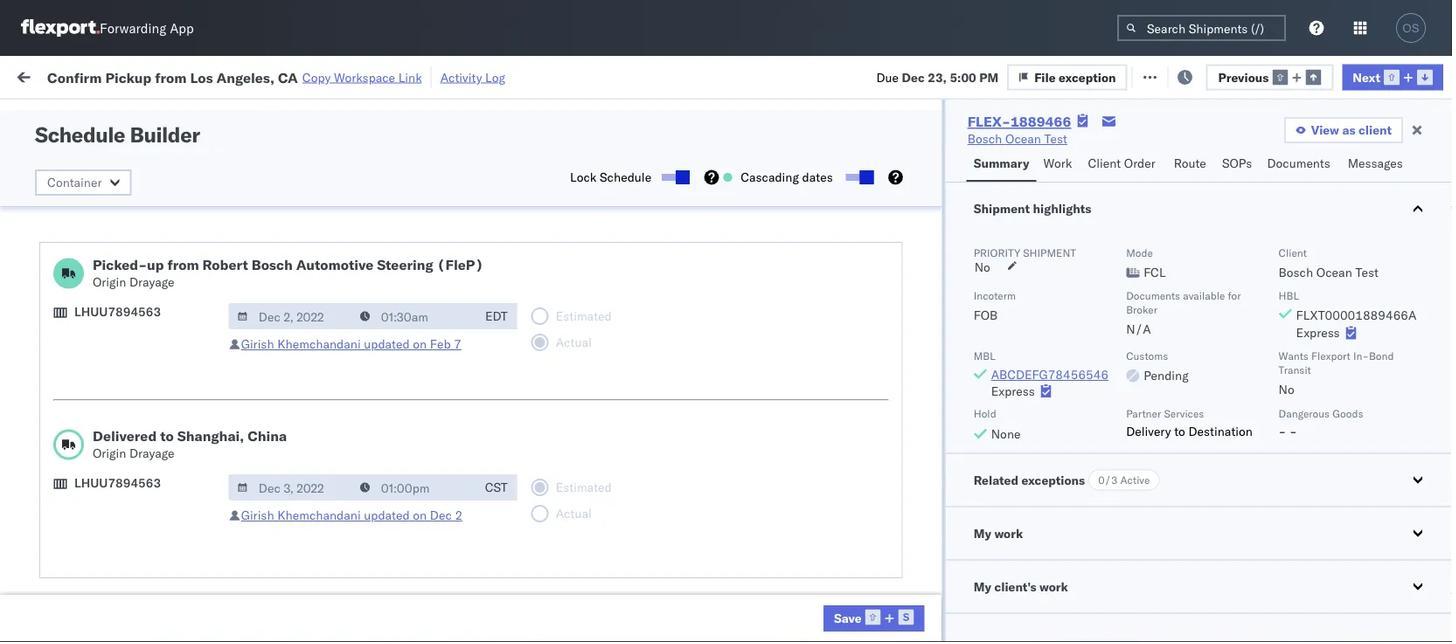 Task type: locate. For each thing, give the bounding box(es) containing it.
2 resize handle column header from the left
[[444, 136, 465, 643]]

2 test123456 from the top
[[1191, 182, 1265, 198]]

205
[[402, 68, 424, 83]]

2 vertical spatial nov
[[375, 298, 397, 313]]

exceptions
[[1022, 473, 1085, 488]]

2 upload customs clearance documents from the top
[[40, 596, 192, 629]]

2 ceau7522281, hlxu6269489, hlxu8034992 from the top
[[1077, 182, 1349, 197]]

pickup for 3rd schedule pickup from los angeles, ca button from the bottom
[[95, 327, 133, 342]]

1 horizontal spatial container
[[1077, 136, 1124, 149]]

1 vertical spatial lhuu7894563, uetu5238478
[[1077, 374, 1256, 390]]

my client's work button
[[946, 561, 1452, 613]]

lock
[[570, 170, 597, 185]]

-- : -- -- text field
[[351, 303, 475, 330]]

Search Work text field
[[865, 63, 1056, 89]]

am for --
[[319, 567, 339, 582]]

jan
[[375, 452, 394, 467], [366, 490, 386, 505], [366, 529, 386, 544], [375, 567, 394, 582]]

1 vertical spatial client
[[1279, 246, 1307, 259]]

5, for schedule delivery appointment
[[401, 221, 413, 236]]

1 vertical spatial appointment
[[143, 374, 215, 389]]

schedule pickup from los angeles, ca down confirm delivery button
[[40, 442, 236, 475]]

1 drayage from the top
[[129, 275, 174, 290]]

3 ceau7522281, hlxu6269489, hlxu8034992 from the top
[[1077, 220, 1349, 236]]

4 hlxu8034992 from the top
[[1263, 259, 1349, 274]]

appointment up up
[[143, 220, 215, 235]]

1 schedule delivery appointment button from the top
[[40, 219, 215, 238]]

0 vertical spatial s
[[1450, 182, 1452, 198]]

upload
[[40, 288, 80, 303], [40, 596, 80, 611]]

12:59 down the 12:00
[[282, 336, 316, 352]]

0 vertical spatial clearance
[[135, 288, 192, 303]]

0 vertical spatial 23,
[[928, 69, 947, 85]]

0 horizontal spatial :
[[125, 108, 129, 122]]

2 hlxu6269489, from the top
[[1170, 182, 1260, 197]]

documents down picked-
[[40, 306, 103, 321]]

drayage inside picked-up from robert bosch automotive steering (flep) origin drayage
[[129, 275, 174, 290]]

nov for schedule delivery appointment
[[376, 221, 398, 236]]

4 ceau7522281, hlxu6269489, hlxu8034992 from the top
[[1077, 259, 1349, 274]]

customs down netherlands
[[83, 596, 132, 611]]

fcl
[[574, 182, 596, 198], [574, 221, 596, 236], [1144, 265, 1166, 280], [574, 298, 596, 313], [574, 336, 596, 352], [574, 490, 596, 505], [574, 529, 596, 544], [574, 567, 596, 582]]

flex-2130387 up flex-1662119
[[965, 529, 1056, 544]]

0 horizontal spatial file
[[1035, 69, 1056, 85]]

express for hbl
[[1296, 325, 1340, 341]]

documents button
[[1260, 148, 1341, 182]]

1 vertical spatial lhuu7894563,
[[1077, 374, 1168, 390]]

schedule for 3rd schedule pickup from los angeles, ca button from the bottom
[[40, 327, 92, 342]]

dec right due
[[902, 69, 925, 85]]

schedule pickup from rotterdam, netherlands link
[[40, 518, 248, 553]]

1 vertical spatial pm
[[311, 490, 330, 505]]

hlxu6269489, for upload customs clearance documents
[[1170, 297, 1260, 313]]

6 resize handle column header from the left
[[908, 136, 929, 643]]

girish down picked-up from robert bosch automotive steering (flep) origin drayage
[[241, 337, 274, 352]]

integration test account - karl lagerfeld for schedule pickup from rotterdam, netherlands
[[763, 529, 990, 544]]

1 appointment from the top
[[143, 220, 215, 235]]

client up hbl at right top
[[1279, 246, 1307, 259]]

4 am from the top
[[319, 336, 339, 352]]

schedule for third schedule pickup from los angeles, ca button from the top
[[40, 250, 92, 265]]

khemchandani for china
[[277, 508, 361, 523]]

23, left 5:00
[[928, 69, 947, 85]]

am right the 12:00
[[319, 298, 339, 313]]

0/3
[[1098, 474, 1118, 487]]

: for snoozed
[[402, 108, 406, 122]]

jan for schedule pickup from rotterdam, netherlands
[[366, 529, 386, 544]]

upload customs clearance documents inside button
[[40, 288, 192, 321]]

1 vertical spatial upload customs clearance documents link
[[40, 595, 248, 630]]

integration test account - karl lagerfeld
[[763, 490, 990, 505], [763, 529, 990, 544], [763, 606, 990, 621]]

partner services delivery to destination
[[1126, 407, 1253, 439]]

pending
[[1144, 368, 1189, 383]]

6 ocean fcl from the top
[[535, 529, 596, 544]]

0 horizontal spatial numbers
[[1077, 150, 1121, 163]]

angeles, for second schedule pickup from los angeles, ca link from the bottom
[[188, 442, 236, 457]]

customs
[[83, 288, 132, 303], [1126, 349, 1169, 362], [83, 596, 132, 611]]

1 schedule delivery appointment link from the top
[[40, 219, 215, 237]]

related exceptions
[[974, 473, 1085, 488]]

12:59 am mdt, nov 5, 2022 up 12:00 am mst, nov 9, 2022
[[282, 259, 446, 275]]

mdt, for schedule pickup from los angeles, ca
[[342, 259, 373, 275]]

1 schedule pickup from los angeles, ca from the top
[[40, 134, 236, 167]]

lagerfeld for schedule delivery appointment
[[938, 490, 990, 505]]

1 hlxu6269489, from the top
[[1170, 143, 1260, 159]]

1846748 up shipment highlights
[[1003, 182, 1056, 198]]

0/3 active
[[1098, 474, 1150, 487]]

9:30 pm mst, jan 23, 2023
[[282, 490, 441, 505], [282, 529, 441, 544]]

1 vertical spatial 9:30 pm mst, jan 23, 2023
[[282, 529, 441, 544]]

1 vertical spatial mmm d, yyyy text field
[[229, 475, 353, 501]]

schedule delivery appointment button up picked-
[[40, 219, 215, 238]]

0 horizontal spatial vandelay
[[649, 567, 699, 582]]

my
[[17, 63, 45, 87], [974, 526, 992, 541], [974, 579, 992, 595]]

2 vertical spatial 2130387
[[1003, 606, 1056, 621]]

0 vertical spatial upload
[[40, 288, 80, 303]]

hlxu6269489,
[[1170, 143, 1260, 159], [1170, 182, 1260, 197], [1170, 220, 1260, 236], [1170, 259, 1260, 274], [1170, 297, 1260, 313]]

uetu5238478 for confirm delivery
[[1171, 413, 1256, 428]]

bosch inside bosch ocean test link
[[968, 131, 1002, 146]]

girish right rotterdam,
[[241, 508, 274, 523]]

1 vertical spatial drayage
[[129, 446, 174, 461]]

2 2130387 from the top
[[1003, 529, 1056, 544]]

0 vertical spatial lhuu7894563,
[[1077, 336, 1168, 351]]

0 vertical spatial 5,
[[401, 221, 413, 236]]

angeles, down builder
[[188, 173, 236, 188]]

2 vertical spatial integration
[[763, 606, 823, 621]]

1 vertical spatial integration
[[763, 529, 823, 544]]

2023
[[419, 452, 450, 467], [411, 490, 441, 505], [411, 529, 441, 544], [419, 567, 450, 582]]

2 drayage from the top
[[129, 446, 174, 461]]

3 schedule pickup from los angeles, ca button from the top
[[40, 249, 248, 286]]

lhuu7894563, down broker
[[1077, 336, 1168, 351]]

os
[[1403, 21, 1420, 35]]

upload customs clearance documents for 1st 'upload customs clearance documents' link from the bottom
[[40, 596, 192, 629]]

bookings
[[763, 452, 814, 467]]

1 lagerfeld from the top
[[938, 490, 990, 505]]

pm up girish khemchandani updated on dec 2
[[311, 490, 330, 505]]

0 vertical spatial no
[[410, 108, 424, 122]]

ca down workitem
[[40, 190, 57, 205]]

pickup for fifth schedule pickup from los angeles, ca button from the top
[[95, 442, 133, 457]]

priority
[[974, 246, 1021, 259]]

3 lagerfeld from the top
[[938, 606, 990, 621]]

upload customs clearance documents link down schedule pickup from rotterdam, netherlands button
[[40, 595, 248, 630]]

related
[[974, 473, 1019, 488]]

0 horizontal spatial my work
[[17, 63, 95, 87]]

khemchandani
[[277, 337, 361, 352], [277, 508, 361, 523]]

los
[[190, 68, 213, 86], [165, 134, 184, 150], [165, 173, 184, 188], [165, 250, 184, 265], [165, 327, 184, 342], [165, 442, 184, 457], [165, 557, 184, 573]]

0 horizontal spatial client
[[1088, 156, 1121, 171]]

lhuu7894563, uetu5238478 for confirm delivery
[[1077, 413, 1256, 428]]

numbers
[[1255, 143, 1298, 156], [1077, 150, 1121, 163]]

container inside container button
[[47, 175, 102, 190]]

customs down picked-
[[83, 288, 132, 303]]

1846748 up incoterm
[[1003, 259, 1056, 275]]

pm
[[980, 69, 999, 85], [311, 490, 330, 505], [311, 529, 330, 544]]

work button
[[1037, 148, 1081, 182]]

12:59 am mst, jan 25, 2023
[[282, 567, 450, 582]]

jan up girish khemchandani updated on dec 2
[[366, 490, 386, 505]]

bosch ocean test
[[968, 131, 1068, 146], [649, 182, 749, 198], [763, 182, 862, 198], [649, 221, 749, 236], [763, 221, 862, 236]]

3 schedule pickup from los angeles, ca from the top
[[40, 250, 236, 282]]

1 vertical spatial karl
[[912, 529, 935, 544]]

partner
[[1126, 407, 1162, 421]]

1 lhuu7894563 from the top
[[74, 304, 161, 320]]

container down workitem
[[47, 175, 102, 190]]

lhuu7894563 for picked-up from robert bosch automotive steering (flep)
[[74, 304, 161, 320]]

1 horizontal spatial work
[[1044, 156, 1072, 171]]

schedule pickup from los angeles, ca down the upload customs clearance documents button
[[40, 327, 236, 359]]

pm right 5:00
[[980, 69, 999, 85]]

None checkbox
[[662, 174, 687, 181], [846, 174, 871, 181], [662, 174, 687, 181], [846, 174, 871, 181]]

2 schedule delivery appointment link from the top
[[40, 373, 215, 390]]

in-
[[1354, 349, 1369, 362]]

drayage down up
[[129, 275, 174, 290]]

2130387
[[1003, 490, 1056, 505], [1003, 529, 1056, 544], [1003, 606, 1056, 621]]

flex-1846748 down shipment
[[965, 221, 1056, 236]]

my for my client's work button
[[974, 579, 992, 595]]

from for 1st schedule pickup from los angeles, ca link from the top
[[136, 134, 162, 150]]

karl for schedule pickup from rotterdam, netherlands
[[912, 529, 935, 544]]

from for second schedule pickup from los angeles, ca link from the bottom
[[136, 442, 162, 457]]

2022 for 2nd 'upload customs clearance documents' link from the bottom
[[415, 298, 445, 313]]

schedule for first schedule pickup from los angeles, ca button
[[40, 134, 92, 150]]

delivery for flex-2130387
[[95, 489, 140, 505]]

1 9:30 pm mst, jan 23, 2023 from the top
[[282, 490, 441, 505]]

2 vertical spatial lhuu7894563, uetu5238478
[[1077, 413, 1256, 428]]

9:30 up girish khemchandani updated on dec 2
[[282, 490, 308, 505]]

MMM D, YYYY text field
[[229, 303, 353, 330], [229, 475, 353, 501]]

6 schedule pickup from los angeles, ca from the top
[[40, 557, 236, 590]]

schedule for schedule pickup from rotterdam, netherlands button
[[40, 519, 92, 534]]

lhuu7894563, uetu5238478 up pending on the bottom right of the page
[[1077, 336, 1256, 351]]

1 upload from the top
[[40, 288, 80, 303]]

lhuu7894563 for delivered to shanghai, china
[[74, 476, 161, 491]]

3 test123456 from the top
[[1191, 298, 1265, 313]]

mst, up girish khemchandani updated on dec 2
[[333, 490, 363, 505]]

1 khemchandani from the top
[[277, 337, 361, 352]]

test123456
[[1191, 144, 1265, 159], [1191, 182, 1265, 198], [1191, 298, 1265, 313]]

1 vertical spatial nov
[[376, 259, 398, 275]]

exception up container numbers
[[1059, 69, 1116, 85]]

client
[[1088, 156, 1121, 171], [1279, 246, 1307, 259]]

snoozed
[[362, 108, 402, 122]]

girish khemchandani updated on feb 7
[[241, 337, 462, 352]]

uetu5238478 up services at the bottom
[[1171, 374, 1256, 390]]

client inside client bosch ocean test incoterm fob
[[1279, 246, 1307, 259]]

file exception down search shipments (/) text field at the right top of page
[[1155, 68, 1236, 83]]

0 vertical spatial schedule delivery appointment link
[[40, 219, 215, 237]]

2 vertical spatial work
[[1040, 579, 1068, 595]]

documents up broker
[[1126, 289, 1181, 302]]

copy
[[302, 70, 331, 85]]

highlights
[[1033, 201, 1092, 216]]

ocean inside client bosch ocean test incoterm fob
[[1317, 265, 1353, 280]]

0 vertical spatial nov
[[376, 221, 398, 236]]

documents inside documents button
[[1267, 156, 1331, 171]]

0 vertical spatial account
[[852, 490, 898, 505]]

my client's work
[[974, 579, 1068, 595]]

2 am from the top
[[319, 259, 339, 275]]

2023 for schedule pickup from los angeles, ca
[[419, 452, 450, 467]]

2 integration from the top
[[763, 529, 823, 544]]

resize handle column header
[[250, 136, 271, 643], [444, 136, 465, 643], [505, 136, 526, 643], [619, 136, 640, 643], [733, 136, 754, 643], [908, 136, 929, 643], [1048, 136, 1069, 643], [1161, 136, 1182, 643], [1380, 136, 1401, 643], [1421, 136, 1442, 643]]

2 account from the top
[[852, 529, 898, 544]]

schedule pickup from los angeles, ca up the upload customs clearance documents button
[[40, 250, 236, 282]]

customs for 2nd 'upload customs clearance documents' link from the bottom
[[83, 288, 132, 303]]

2 maeu9408431 from the top
[[1191, 606, 1279, 621]]

1 flex-2130387 from the top
[[965, 490, 1056, 505]]

hlxu8034992 down view
[[1263, 143, 1349, 159]]

ca for sixth schedule pickup from los angeles, ca button from the top of the page
[[40, 575, 57, 590]]

2022 for schedule delivery appointment link associated with 12:59
[[416, 221, 446, 236]]

am for abcdefg78456546
[[319, 336, 339, 352]]

updated down -- : -- -- text box at left
[[364, 337, 410, 352]]

3 hlxu6269489, from the top
[[1170, 220, 1260, 236]]

drayage inside delivered to shanghai, china origin drayage
[[129, 446, 174, 461]]

from
[[155, 68, 187, 86], [136, 134, 162, 150], [136, 173, 162, 188], [136, 250, 162, 265], [167, 256, 199, 274], [136, 327, 162, 342], [136, 442, 162, 457], [136, 519, 162, 534], [136, 557, 162, 573]]

1 horizontal spatial numbers
[[1255, 143, 1298, 156]]

workitem button
[[10, 139, 254, 157]]

mst, for gvcu5265864
[[333, 490, 363, 505]]

0 vertical spatial karl
[[912, 490, 935, 505]]

by:
[[63, 107, 80, 122]]

5 am from the top
[[319, 452, 339, 467]]

work up flex-1662119
[[995, 526, 1023, 541]]

5, for schedule pickup from los angeles, ca
[[401, 259, 413, 275]]

1 lhuu7894563, uetu5238478 from the top
[[1077, 336, 1256, 351]]

0 vertical spatial lhuu7894563
[[74, 304, 161, 320]]

pm for schedule delivery appointment
[[311, 490, 330, 505]]

5, up 9,
[[401, 259, 413, 275]]

flex-1662119
[[965, 567, 1056, 582]]

mbl/mawb numbers
[[1191, 143, 1298, 156]]

lagerfeld down related
[[938, 490, 990, 505]]

schedule delivery appointment link for 9:30
[[40, 488, 215, 506]]

schedule pickup from los angeles, ca down schedule pickup from rotterdam, netherlands button
[[40, 557, 236, 590]]

ca down confirm delivery button
[[40, 460, 57, 475]]

mmm d, yyyy text field for robert
[[229, 303, 353, 330]]

schedule pickup from los angeles, ca button down the upload customs clearance documents button
[[40, 326, 248, 362]]

schedule inside schedule pickup from rotterdam, netherlands
[[40, 519, 92, 534]]

schedule pickup from los angeles, ca link down confirm delivery button
[[40, 441, 248, 476]]

wants flexport in-bond transit no
[[1279, 349, 1394, 397]]

hlxu8034992 up wants
[[1263, 297, 1349, 313]]

3 schedule delivery appointment button from the top
[[40, 488, 215, 508]]

2 updated from the top
[[364, 508, 410, 523]]

on for delivered to shanghai, china
[[413, 508, 427, 523]]

2 vertical spatial customs
[[83, 596, 132, 611]]

1 vertical spatial upload customs clearance documents
[[40, 596, 192, 629]]

on left feb
[[413, 337, 427, 352]]

1 vertical spatial upload
[[40, 596, 80, 611]]

at
[[347, 68, 358, 83]]

2 vertical spatial appointment
[[143, 489, 215, 505]]

2 lhuu7894563 from the top
[[74, 476, 161, 491]]

flex-1889466 up the flex-1893174
[[965, 413, 1056, 428]]

clearance for 2nd 'upload customs clearance documents' link from the bottom
[[135, 288, 192, 303]]

lagerfeld
[[938, 490, 990, 505], [938, 529, 990, 544], [938, 606, 990, 621]]

9:30 down girish khemchandani updated on dec 2
[[282, 529, 308, 544]]

1 omkar from the top
[[1410, 182, 1446, 198]]

updated
[[364, 337, 410, 352], [364, 508, 410, 523]]

mdt, up automotive
[[342, 221, 373, 236]]

angeles, down status : ready for work, blocked, in progress
[[188, 134, 236, 150]]

ocean
[[1006, 131, 1041, 146], [535, 182, 571, 198], [687, 182, 722, 198], [800, 182, 836, 198], [535, 221, 571, 236], [687, 221, 722, 236], [800, 221, 836, 236], [1317, 265, 1353, 280], [535, 298, 571, 313], [535, 336, 571, 352], [535, 490, 571, 505], [535, 529, 571, 544], [535, 567, 571, 582]]

0 vertical spatial flex-2130387
[[965, 490, 1056, 505]]

import work button
[[140, 56, 227, 95]]

ceau7522281, for schedule pickup from los angeles, ca
[[1077, 259, 1167, 274]]

1 vertical spatial 9:30
[[282, 529, 308, 544]]

omkar s
[[1410, 182, 1452, 198], [1410, 221, 1452, 236]]

schedule for fifth schedule pickup from los angeles, ca button from the top
[[40, 442, 92, 457]]

test inside bosch ocean test link
[[1045, 131, 1068, 146]]

0 vertical spatial 9:30
[[282, 490, 308, 505]]

1 gvcu5265864 from the top
[[1077, 490, 1163, 505]]

on for picked-up from robert bosch automotive steering (flep)
[[413, 337, 427, 352]]

0 vertical spatial confirm
[[47, 68, 102, 86]]

3 am from the top
[[319, 298, 339, 313]]

2022 for fourth schedule pickup from los angeles, ca link from the bottom
[[416, 259, 446, 275]]

integration test account - karl lagerfeld down consignee at the bottom
[[763, 490, 990, 505]]

3 lhuu7894563, from the top
[[1077, 413, 1168, 428]]

1 maeu9408431 from the top
[[1191, 490, 1279, 505]]

upload customs clearance documents down picked-
[[40, 288, 192, 321]]

12:59 am mdt, nov 5, 2022 for schedule delivery appointment
[[282, 221, 446, 236]]

container for container numbers
[[1077, 136, 1124, 149]]

los for second schedule pickup from los angeles, ca button from the top
[[165, 173, 184, 188]]

lagerfeld up flex-1662119
[[938, 529, 990, 544]]

2 clearance from the top
[[135, 596, 192, 611]]

2 uetu5238478 from the top
[[1171, 374, 1256, 390]]

2 schedule pickup from los angeles, ca button from the top
[[40, 172, 248, 209]]

nov for schedule pickup from los angeles, ca
[[376, 259, 398, 275]]

client inside button
[[1088, 156, 1121, 171]]

schedule pickup from los angeles, ca for fifth schedule pickup from los angeles, ca link from the bottom
[[40, 173, 236, 205]]

0 horizontal spatial file exception
[[1035, 69, 1116, 85]]

schedule pickup from los angeles, ca button down ready
[[40, 133, 248, 170]]

2 horizontal spatial dec
[[902, 69, 925, 85]]

0 vertical spatial client
[[1088, 156, 1121, 171]]

9:30 pm mst, jan 23, 2023 down girish khemchandani updated on dec 2
[[282, 529, 441, 544]]

1 origin from the top
[[93, 275, 126, 290]]

schedule delivery appointment link up schedule pickup from rotterdam, netherlands
[[40, 488, 215, 506]]

bookings test consignee
[[763, 452, 902, 467]]

1 karl from the top
[[912, 490, 935, 505]]

2 upload from the top
[[40, 596, 80, 611]]

schedule pickup from los angeles, ca
[[40, 134, 236, 167], [40, 173, 236, 205], [40, 250, 236, 282], [40, 327, 236, 359], [40, 442, 236, 475], [40, 557, 236, 590]]

schedule delivery appointment button for 12:59 am mdt, nov 5, 2022
[[40, 219, 215, 238]]

1 vertical spatial no
[[975, 260, 991, 275]]

pickup inside schedule pickup from rotterdam, netherlands
[[95, 519, 133, 534]]

0 vertical spatial 12:59 am mdt, nov 5, 2022
[[282, 221, 446, 236]]

1846748 for schedule pickup from los angeles, ca
[[1003, 259, 1056, 275]]

1 s from the top
[[1450, 182, 1452, 198]]

1 vertical spatial 12:59 am mdt, nov 5, 2022
[[282, 259, 446, 275]]

7
[[454, 337, 462, 352]]

0 vertical spatial 2130387
[[1003, 490, 1056, 505]]

on
[[428, 68, 441, 83], [413, 337, 427, 352], [413, 508, 427, 523]]

2023 up the 25,
[[411, 529, 441, 544]]

0 vertical spatial customs
[[83, 288, 132, 303]]

1662119
[[1003, 567, 1056, 582]]

1889466
[[1011, 113, 1072, 130], [1003, 336, 1056, 352], [1003, 375, 1056, 390], [1003, 413, 1056, 428]]

clearance down schedule pickup from rotterdam, netherlands button
[[135, 596, 192, 611]]

0 vertical spatial test123456
[[1191, 144, 1265, 159]]

bosch inside client bosch ocean test incoterm fob
[[1279, 265, 1314, 280]]

pickup down workitem button
[[95, 173, 133, 188]]

0 vertical spatial upload customs clearance documents link
[[40, 287, 248, 322]]

0 vertical spatial uetu5238478
[[1171, 336, 1256, 351]]

2 vertical spatial dec
[[430, 508, 452, 523]]

1 vertical spatial customs
[[1126, 349, 1169, 362]]

1 vertical spatial 5,
[[401, 259, 413, 275]]

2 9:30 pm mst, jan 23, 2023 from the top
[[282, 529, 441, 544]]

incoterm
[[974, 289, 1016, 302]]

0 vertical spatial upload customs clearance documents
[[40, 288, 192, 321]]

schedule delivery appointment up schedule pickup from rotterdam, netherlands
[[40, 489, 215, 505]]

to down services at the bottom
[[1174, 424, 1186, 439]]

test
[[1045, 131, 1068, 146], [726, 182, 749, 198], [839, 182, 862, 198], [726, 221, 749, 236], [839, 221, 862, 236], [1356, 265, 1379, 280], [817, 452, 840, 467], [826, 490, 849, 505], [826, 529, 849, 544], [826, 606, 849, 621]]

2 integration test account - karl lagerfeld from the top
[[763, 529, 990, 544]]

mst, up girish khemchandani updated on feb 7 at left bottom
[[342, 298, 372, 313]]

4 1846748 from the top
[[1003, 259, 1056, 275]]

account for schedule pickup from rotterdam, netherlands
[[852, 529, 898, 544]]

schedule delivery appointment button up delivered
[[40, 373, 215, 392]]

ceau7522281, hlxu6269489, hlxu8034992
[[1077, 143, 1349, 159], [1077, 182, 1349, 197], [1077, 220, 1349, 236], [1077, 259, 1349, 274], [1077, 297, 1349, 313]]

1 integration from the top
[[763, 490, 823, 505]]

0 horizontal spatial dec
[[375, 336, 398, 352]]

on down -- : -- -- text field
[[413, 508, 427, 523]]

flex-1846748 down priority
[[965, 298, 1056, 313]]

customs for 1st 'upload customs clearance documents' link from the bottom
[[83, 596, 132, 611]]

los right up
[[165, 250, 184, 265]]

1 ceau7522281, hlxu6269489, hlxu8034992 from the top
[[1077, 143, 1349, 159]]

my left the "client's"
[[974, 579, 992, 595]]

lhuu7894563
[[74, 304, 161, 320], [74, 476, 161, 491]]

documents
[[1267, 156, 1331, 171], [1126, 289, 1181, 302], [40, 306, 103, 321], [40, 613, 103, 629]]

am down "girish khemchandani updated on dec 2" button
[[319, 567, 339, 582]]

6 schedule pickup from los angeles, ca link from the top
[[40, 557, 248, 592]]

robert
[[203, 256, 248, 274]]

work up "by:"
[[50, 63, 95, 87]]

from inside schedule pickup from rotterdam, netherlands
[[136, 519, 162, 534]]

work inside my work button
[[995, 526, 1023, 541]]

my up filtered
[[17, 63, 45, 87]]

work right the "client's"
[[1040, 579, 1068, 595]]

route button
[[1167, 148, 1215, 182]]

759 at risk
[[321, 68, 381, 83]]

0 horizontal spatial container
[[47, 175, 102, 190]]

account for schedule delivery appointment
[[852, 490, 898, 505]]

container
[[1077, 136, 1124, 149], [47, 175, 102, 190]]

hlxu6269489, for schedule pickup from los angeles, ca
[[1170, 259, 1260, 274]]

2 horizontal spatial work
[[1040, 579, 1068, 595]]

file exception up flex-1889466 link
[[1035, 69, 1116, 85]]

mmm d, yyyy text field for china
[[229, 475, 353, 501]]

5 schedule pickup from los angeles, ca button from the top
[[40, 441, 248, 478]]

2 khemchandani from the top
[[277, 508, 361, 523]]

mst, for ceau7522281, hlxu6269489, hlxu8034992
[[342, 298, 372, 313]]

mst, for lhuu7894563, uetu5238478
[[342, 336, 372, 352]]

flex-2130387 for schedule pickup from rotterdam, netherlands
[[965, 529, 1056, 544]]

1 horizontal spatial vandelay
[[763, 567, 813, 582]]

0 horizontal spatial express
[[991, 383, 1035, 399]]

1 test123456 from the top
[[1191, 144, 1265, 159]]

for left the work,
[[167, 108, 181, 122]]

angeles, for third schedule pickup from los angeles, ca link from the bottom
[[188, 327, 236, 342]]

container inside "container numbers" button
[[1077, 136, 1124, 149]]

pickup down confirm delivery button
[[95, 442, 133, 457]]

0 vertical spatial drayage
[[129, 275, 174, 290]]

clearance inside button
[[135, 288, 192, 303]]

mst, down 12:00 am mst, nov 9, 2022
[[342, 336, 372, 352]]

2 9:30 from the top
[[282, 529, 308, 544]]

gvcu5265864 down 0/3 active
[[1077, 490, 1163, 505]]

container up client order
[[1077, 136, 1124, 149]]

status
[[95, 108, 125, 122]]

appointment up shanghai,
[[143, 374, 215, 389]]

work
[[50, 63, 95, 87], [995, 526, 1023, 541], [1040, 579, 1068, 595]]

flex-1846748 for upload customs clearance documents
[[965, 298, 1056, 313]]

2 origin from the top
[[93, 446, 126, 461]]

work inside button
[[1044, 156, 1072, 171]]

integration down vandelay west
[[763, 606, 823, 621]]

test inside client bosch ocean test incoterm fob
[[1356, 265, 1379, 280]]

los right delivered
[[165, 442, 184, 457]]

1 vertical spatial my work
[[974, 526, 1023, 541]]

express
[[1296, 325, 1340, 341], [991, 383, 1035, 399]]

shipment
[[974, 201, 1030, 216]]

1 vertical spatial updated
[[364, 508, 410, 523]]

delivery inside confirm delivery link
[[88, 412, 133, 428]]

schedule delivery appointment up picked-
[[40, 220, 215, 235]]

gvcu5265864 down abcd1234560
[[1077, 605, 1163, 620]]

to inside partner services delivery to destination
[[1174, 424, 1186, 439]]

jaehyun
[[1410, 490, 1452, 505]]

5 12:59 from the top
[[282, 567, 316, 582]]

1 am from the top
[[319, 221, 339, 236]]

0 vertical spatial integration test account - karl lagerfeld
[[763, 490, 990, 505]]

1893174
[[1003, 452, 1056, 467]]

3 integration from the top
[[763, 606, 823, 621]]

view as client
[[1311, 122, 1392, 138]]

1 horizontal spatial my work
[[974, 526, 1023, 541]]

operator
[[1410, 143, 1452, 156]]

am for maeu9736123
[[319, 452, 339, 467]]

1 vandelay from the left
[[649, 567, 699, 582]]

lhuu7894563 down picked-
[[74, 304, 161, 320]]

1 horizontal spatial express
[[1296, 325, 1340, 341]]

25,
[[397, 567, 416, 582]]

uetu5238478 for schedule pickup from los angeles, ca
[[1171, 336, 1256, 351]]

from up the upload customs clearance documents button
[[136, 250, 162, 265]]

appointment for 9:30 pm mst, jan 23, 2023
[[143, 489, 215, 505]]

confirm inside button
[[40, 412, 85, 428]]

my work inside button
[[974, 526, 1023, 541]]

1 horizontal spatial work
[[995, 526, 1023, 541]]

delivery for flex-1846748
[[95, 220, 140, 235]]

order
[[1124, 156, 1156, 171]]

2 vertical spatial my
[[974, 579, 992, 595]]

flex-
[[968, 113, 1011, 130], [965, 144, 1003, 159], [965, 182, 1003, 198], [965, 221, 1003, 236], [965, 259, 1003, 275], [965, 298, 1003, 313], [965, 336, 1003, 352], [965, 375, 1003, 390], [965, 413, 1003, 428], [965, 452, 1003, 467], [965, 490, 1003, 505], [965, 529, 1003, 544], [965, 567, 1003, 582], [965, 606, 1003, 621]]

steering
[[377, 256, 433, 274]]

schedule pickup from los angeles, ca button down workitem button
[[40, 172, 248, 209]]

origin inside delivered to shanghai, china origin drayage
[[93, 446, 126, 461]]

from left rotterdam,
[[136, 519, 162, 534]]

1 vertical spatial for
[[1228, 289, 1241, 302]]

1 vertical spatial lhuu7894563
[[74, 476, 161, 491]]

1 horizontal spatial file
[[1155, 68, 1176, 83]]

batch
[[1355, 68, 1389, 83]]

2 vertical spatial schedule delivery appointment
[[40, 489, 215, 505]]

4 ceau7522281, from the top
[[1077, 259, 1167, 274]]

1 12:59 am mdt, nov 5, 2022 from the top
[[282, 221, 446, 236]]

dec left the 2
[[430, 508, 452, 523]]

23, for schedule pickup from rotterdam, netherlands
[[389, 529, 408, 544]]

cascading
[[741, 170, 799, 185]]

1 vertical spatial 2130387
[[1003, 529, 1056, 544]]

--
[[1191, 567, 1206, 582]]

customs inside button
[[83, 288, 132, 303]]

lhuu7894563, uetu5238478 for schedule pickup from los angeles, ca
[[1077, 336, 1256, 351]]

1 schedule pickup from los angeles, ca link from the top
[[40, 133, 248, 168]]

schedule pickup from los angeles, ca button down schedule pickup from rotterdam, netherlands button
[[40, 557, 248, 593]]

3 flex-1846748 from the top
[[965, 221, 1056, 236]]

1 vertical spatial express
[[991, 383, 1035, 399]]

1 vertical spatial schedule delivery appointment button
[[40, 373, 215, 392]]

2 hlxu8034992 from the top
[[1263, 182, 1349, 197]]

ceau7522281, hlxu6269489, hlxu8034992 for schedule delivery appointment
[[1077, 220, 1349, 236]]

1 vertical spatial schedule delivery appointment link
[[40, 373, 215, 390]]

0 vertical spatial express
[[1296, 325, 1340, 341]]

angeles, down rotterdam,
[[188, 557, 236, 573]]

ca up container button
[[40, 152, 57, 167]]

2 vertical spatial no
[[1279, 382, 1295, 397]]

schedule builder
[[35, 122, 200, 148]]

0 vertical spatial mdt,
[[342, 221, 373, 236]]

mdt, for schedule delivery appointment
[[342, 221, 373, 236]]

1 horizontal spatial for
[[1228, 289, 1241, 302]]

clearance down up
[[135, 288, 192, 303]]

flexport
[[1312, 349, 1351, 362]]

2 horizontal spatial no
[[1279, 382, 1295, 397]]

0 vertical spatial for
[[167, 108, 181, 122]]

2 lhuu7894563, from the top
[[1077, 374, 1168, 390]]

0 vertical spatial integration
[[763, 490, 823, 505]]

upload inside button
[[40, 288, 80, 303]]

1 account from the top
[[852, 490, 898, 505]]

1 vertical spatial confirm
[[40, 412, 85, 428]]

3 ceau7522281, from the top
[[1077, 220, 1167, 236]]

pickup for schedule pickup from rotterdam, netherlands button
[[95, 519, 133, 534]]

origin inside picked-up from robert bosch automotive steering (flep) origin drayage
[[93, 275, 126, 290]]

1 vertical spatial my
[[974, 526, 992, 541]]

numbers inside container numbers
[[1077, 150, 1121, 163]]

1 vertical spatial uetu5238478
[[1171, 374, 1256, 390]]

2 karl from the top
[[912, 529, 935, 544]]

flex-1889466 down fob
[[965, 336, 1056, 352]]

2 vandelay from the left
[[763, 567, 813, 582]]

2 vertical spatial pm
[[311, 529, 330, 544]]

karl for schedule delivery appointment
[[912, 490, 935, 505]]

upload customs clearance documents
[[40, 288, 192, 321], [40, 596, 192, 629]]

5:00
[[950, 69, 977, 85]]

1 vertical spatial maeu9408431
[[1191, 606, 1279, 621]]

0 horizontal spatial work
[[190, 68, 220, 83]]

exception down search shipments (/) text field at the right top of page
[[1179, 68, 1236, 83]]

0 vertical spatial appointment
[[143, 220, 215, 235]]

schedule pickup from los angeles, ca for 1st schedule pickup from los angeles, ca link from the top
[[40, 134, 236, 167]]

express for mbl
[[991, 383, 1035, 399]]

nov for upload customs clearance documents
[[375, 298, 397, 313]]



Task type: vqa. For each thing, say whether or not it's contained in the screenshot.
Consignee button
no



Task type: describe. For each thing, give the bounding box(es) containing it.
messages button
[[1341, 148, 1413, 182]]

automotive
[[296, 256, 374, 274]]

risk
[[361, 68, 381, 83]]

goods
[[1333, 407, 1364, 421]]

1 omkar s from the top
[[1410, 182, 1452, 198]]

integration for schedule pickup from rotterdam, netherlands
[[763, 529, 823, 544]]

flex-2130387 for schedule delivery appointment
[[965, 490, 1056, 505]]

ca left copy
[[278, 68, 298, 86]]

forwarding app link
[[21, 19, 194, 37]]

2 ceau7522281, from the top
[[1077, 182, 1167, 197]]

previous button
[[1206, 64, 1334, 90]]

2130387 for schedule delivery appointment
[[1003, 490, 1056, 505]]

2 gvcu5265864 from the top
[[1077, 605, 1163, 620]]

5 ocean fcl from the top
[[535, 490, 596, 505]]

: for status
[[125, 108, 129, 122]]

work inside my client's work button
[[1040, 579, 1068, 595]]

pickup up status
[[105, 68, 152, 86]]

bosch right lock at left top
[[649, 182, 683, 198]]

updated for delivered to shanghai, china
[[364, 508, 410, 523]]

0 vertical spatial my
[[17, 63, 45, 87]]

confirm delivery
[[40, 412, 133, 428]]

work inside button
[[190, 68, 220, 83]]

abcdefg78456546 up the transit
[[1191, 336, 1309, 352]]

2130387 for schedule pickup from rotterdam, netherlands
[[1003, 529, 1056, 544]]

flex-1889466 link
[[968, 113, 1072, 130]]

1 resize handle column header from the left
[[250, 136, 271, 643]]

summary
[[974, 156, 1030, 171]]

import work
[[147, 68, 220, 83]]

2 appointment from the top
[[143, 374, 215, 389]]

container for container
[[47, 175, 102, 190]]

maeu9736123
[[1191, 452, 1279, 467]]

client
[[1359, 122, 1392, 138]]

schedule pickup from los angeles, ca for second schedule pickup from los angeles, ca link from the bottom
[[40, 442, 236, 475]]

5 resize handle column header from the left
[[733, 136, 754, 643]]

1 flex-1846748 from the top
[[965, 144, 1056, 159]]

schedule for second schedule pickup from los angeles, ca button from the top
[[40, 173, 92, 188]]

ceau7522281, hlxu6269489, hlxu8034992 for schedule pickup from los angeles, ca
[[1077, 259, 1349, 274]]

actions
[[1400, 143, 1436, 156]]

my work button
[[946, 508, 1452, 560]]

msdu7304509
[[1077, 451, 1166, 467]]

to inside delivered to shanghai, china origin drayage
[[160, 428, 174, 445]]

2 omkar from the top
[[1410, 221, 1446, 236]]

los right import
[[190, 68, 213, 86]]

hlxu6269489, for schedule delivery appointment
[[1170, 220, 1260, 236]]

0 vertical spatial on
[[428, 68, 441, 83]]

1889466 up 1893174
[[1003, 413, 1056, 428]]

angeles, for fourth schedule pickup from los angeles, ca link from the bottom
[[188, 250, 236, 265]]

shipment
[[1023, 246, 1077, 259]]

bosch inside picked-up from robert bosch automotive steering (flep) origin drayage
[[252, 256, 293, 274]]

1889466 up work button
[[1011, 113, 1072, 130]]

ca for second schedule pickup from los angeles, ca button from the top
[[40, 190, 57, 205]]

client order button
[[1081, 148, 1167, 182]]

2 upload customs clearance documents link from the top
[[40, 595, 248, 630]]

documents inside documents available for broker n/a
[[1126, 289, 1181, 302]]

3 12:59 from the top
[[282, 336, 316, 352]]

2 flex-1846748 from the top
[[965, 182, 1056, 198]]

bond
[[1369, 349, 1394, 362]]

3 karl from the top
[[912, 606, 935, 621]]

lagerfeld for schedule pickup from rotterdam, netherlands
[[938, 529, 990, 544]]

9 resize handle column header from the left
[[1380, 136, 1401, 643]]

1 ceau7522281, from the top
[[1077, 143, 1167, 159]]

dates
[[802, 170, 833, 185]]

up
[[147, 256, 164, 274]]

4 ocean fcl from the top
[[535, 336, 596, 352]]

shipment highlights
[[974, 201, 1092, 216]]

due
[[877, 69, 899, 85]]

2 lhuu7894563, uetu5238478 from the top
[[1077, 374, 1256, 390]]

netherlands
[[40, 536, 109, 552]]

3 integration test account - karl lagerfeld from the top
[[763, 606, 990, 621]]

schedule for sixth schedule pickup from los angeles, ca button from the top of the page
[[40, 557, 92, 573]]

wants
[[1279, 349, 1309, 362]]

message (0)
[[234, 68, 306, 83]]

cascading dates
[[741, 170, 833, 185]]

flex
[[937, 143, 957, 156]]

flex-1846748 for schedule pickup from los angeles, ca
[[965, 259, 1056, 275]]

2 schedule pickup from los angeles, ca link from the top
[[40, 172, 248, 207]]

from for fourth schedule pickup from los angeles, ca link from the bottom
[[136, 250, 162, 265]]

container numbers button
[[1069, 132, 1165, 164]]

0 vertical spatial dec
[[902, 69, 925, 85]]

6 schedule pickup from los angeles, ca button from the top
[[40, 557, 248, 593]]

flex-1889466 down mbl
[[965, 375, 1056, 390]]

message
[[234, 68, 283, 83]]

clearance for 1st 'upload customs clearance documents' link from the bottom
[[135, 596, 192, 611]]

2 schedule delivery appointment from the top
[[40, 374, 215, 389]]

mst, for msdu7304509
[[342, 452, 372, 467]]

4 schedule pickup from los angeles, ca link from the top
[[40, 326, 248, 361]]

girish khemchandani updated on feb 7 button
[[241, 337, 462, 352]]

forwarding app
[[100, 20, 194, 36]]

9:30 for schedule pickup from rotterdam, netherlands
[[282, 529, 308, 544]]

as
[[1343, 122, 1356, 138]]

3 2130387 from the top
[[1003, 606, 1056, 621]]

progress
[[273, 108, 316, 122]]

1 ocean fcl from the top
[[535, 182, 596, 198]]

flexport. image
[[21, 19, 100, 37]]

1 horizontal spatial file exception
[[1155, 68, 1236, 83]]

angeles, for 1st schedule pickup from los angeles, ca link from the top
[[188, 134, 236, 150]]

snoozed : no
[[362, 108, 424, 122]]

hlxu8034992 for upload customs clearance documents
[[1263, 297, 1349, 313]]

girish for robert
[[241, 337, 274, 352]]

summary button
[[967, 148, 1037, 182]]

2 s from the top
[[1450, 221, 1452, 236]]

workitem
[[19, 143, 65, 156]]

bosch down cascading dates at the right top of the page
[[763, 221, 797, 236]]

ca for fifth schedule pickup from los angeles, ca button from the top
[[40, 460, 57, 475]]

link
[[398, 70, 422, 85]]

updated for picked-up from robert bosch automotive steering (flep)
[[364, 337, 410, 352]]

2 omkar s from the top
[[1410, 221, 1452, 236]]

2 12:59 from the top
[[282, 259, 316, 275]]

flex-1846748 for schedule delivery appointment
[[965, 221, 1056, 236]]

integration test account - karl lagerfeld for schedule delivery appointment
[[763, 490, 990, 505]]

flex-1889466 up flex id "button"
[[968, 113, 1072, 130]]

upload customs clearance documents for 2nd 'upload customs clearance documents' link from the bottom
[[40, 288, 192, 321]]

china
[[248, 428, 287, 445]]

schedule delivery appointment button for 9:30 pm mst, jan 23, 2023
[[40, 488, 215, 508]]

Search Shipments (/) text field
[[1118, 15, 1286, 41]]

confirm pickup from los angeles, ca copy workspace link
[[47, 68, 422, 86]]

mode
[[1126, 246, 1153, 259]]

pickup for third schedule pickup from los angeles, ca button from the top
[[95, 250, 133, 265]]

1 upload customs clearance documents link from the top
[[40, 287, 248, 322]]

1 horizontal spatial no
[[975, 260, 991, 275]]

2 1846748 from the top
[[1003, 182, 1056, 198]]

save
[[834, 611, 862, 626]]

2 ocean fcl from the top
[[535, 221, 596, 236]]

batch action
[[1355, 68, 1431, 83]]

0 horizontal spatial exception
[[1059, 69, 1116, 85]]

documents down netherlands
[[40, 613, 103, 629]]

action
[[1392, 68, 1431, 83]]

ceau7522281, hlxu6269489, hlxu8034992 for upload customs clearance documents
[[1077, 297, 1349, 313]]

hlxu8034992 for schedule delivery appointment
[[1263, 220, 1349, 236]]

mst, down girish khemchandani updated on dec 2
[[333, 529, 363, 544]]

schedule delivery appointment link for 12:59
[[40, 219, 215, 237]]

schedule delivery appointment for 12:59
[[40, 220, 215, 235]]

3 resize handle column header from the left
[[505, 136, 526, 643]]

forwarding
[[100, 20, 166, 36]]

upload for 1st 'upload customs clearance documents' link from the bottom
[[40, 596, 80, 611]]

previous
[[1219, 69, 1269, 85]]

1846748 for schedule delivery appointment
[[1003, 221, 1056, 236]]

schedule pickup from rotterdam, netherlands
[[40, 519, 227, 552]]

2022 for third schedule pickup from los angeles, ca link from the bottom
[[423, 336, 453, 352]]

1889466 up none
[[1003, 375, 1056, 390]]

status : ready for work, blocked, in progress
[[95, 108, 316, 122]]

759
[[321, 68, 344, 83]]

bosch down lock schedule in the left of the page
[[649, 221, 683, 236]]

schedule pickup from los angeles, ca for fourth schedule pickup from los angeles, ca link from the bottom
[[40, 250, 236, 282]]

none
[[991, 426, 1021, 442]]

from for third schedule pickup from los angeles, ca link from the bottom
[[136, 327, 162, 342]]

os button
[[1391, 8, 1431, 48]]

copy workspace link button
[[302, 70, 422, 85]]

abcdefg78456546 down mbl
[[991, 367, 1109, 383]]

view as client button
[[1284, 117, 1403, 143]]

from for schedule pickup from rotterdam, netherlands 'link'
[[136, 519, 162, 534]]

1 1846748 from the top
[[1003, 144, 1056, 159]]

3 account from the top
[[852, 606, 898, 621]]

girish khemchandani updated on dec 2 button
[[241, 508, 463, 523]]

picked-
[[93, 256, 147, 274]]

los for 3rd schedule pickup from los angeles, ca button from the bottom
[[165, 327, 184, 342]]

7 ocean fcl from the top
[[535, 567, 596, 582]]

12:59 for bookings
[[282, 452, 316, 467]]

4 resize handle column header from the left
[[619, 136, 640, 643]]

1 hlxu8034992 from the top
[[1263, 143, 1349, 159]]

pickup for sixth schedule pickup from los angeles, ca button from the top of the page
[[95, 557, 133, 573]]

from inside picked-up from robert bosch automotive steering (flep) origin drayage
[[167, 256, 199, 274]]

abcdefg78456546 up maeu9736123
[[1191, 413, 1309, 428]]

edt
[[485, 309, 508, 324]]

5 schedule pickup from los angeles, ca link from the top
[[40, 441, 248, 476]]

client for order
[[1088, 156, 1121, 171]]

lhuu7894563, for confirm delivery
[[1077, 413, 1168, 428]]

sops button
[[1215, 148, 1260, 182]]

jan left the 25,
[[375, 567, 394, 582]]

shipment highlights button
[[946, 183, 1452, 235]]

no inside wants flexport in-bond transit no
[[1279, 382, 1295, 397]]

7 resize handle column header from the left
[[1048, 136, 1069, 643]]

1 horizontal spatial exception
[[1179, 68, 1236, 83]]

ca for third schedule pickup from los angeles, ca button from the top
[[40, 267, 57, 282]]

client bosch ocean test incoterm fob
[[974, 246, 1379, 323]]

activity log
[[440, 70, 505, 85]]

numbers for container numbers
[[1077, 150, 1121, 163]]

flxt00001889466a
[[1296, 308, 1417, 323]]

8 resize handle column header from the left
[[1161, 136, 1182, 643]]

-- : -- -- text field
[[351, 475, 475, 501]]

priority shipment
[[974, 246, 1077, 259]]

los for third schedule pickup from los angeles, ca button from the top
[[165, 250, 184, 265]]

12:59 for bosch
[[282, 221, 316, 236]]

mbl/mawb
[[1191, 143, 1252, 156]]

integration for schedule delivery appointment
[[763, 490, 823, 505]]

ceau7522281, for schedule delivery appointment
[[1077, 220, 1167, 236]]

205 on track
[[402, 68, 473, 83]]

lhuu7894563, for schedule pickup from los angeles, ca
[[1077, 336, 1168, 351]]

next
[[1353, 69, 1381, 85]]

client for bosch
[[1279, 246, 1307, 259]]

from for first schedule pickup from los angeles, ca link from the bottom of the page
[[136, 557, 162, 573]]

9,
[[400, 298, 412, 313]]

destination
[[1189, 424, 1253, 439]]

2023 right the 25,
[[419, 567, 450, 582]]

jan for schedule delivery appointment
[[366, 490, 386, 505]]

schedule pickup from los angeles, ca for first schedule pickup from los angeles, ca link from the bottom of the page
[[40, 557, 236, 590]]

3 flex-2130387 from the top
[[965, 606, 1056, 621]]

save button
[[824, 606, 925, 632]]

girish for china
[[241, 508, 274, 523]]

abcdefg78456546 down wants
[[1191, 375, 1309, 390]]

0 vertical spatial pm
[[980, 69, 999, 85]]

girish khemchandani updated on dec 2
[[241, 508, 463, 523]]

1889466 up abcdefg78456546 button
[[1003, 336, 1056, 352]]

documents inside the upload customs clearance documents button
[[40, 306, 103, 321]]

12:59 am mst, jan 13, 2023
[[282, 452, 450, 467]]

delivery inside partner services delivery to destination
[[1126, 424, 1171, 439]]

1 schedule pickup from los angeles, ca button from the top
[[40, 133, 248, 170]]

documents available for broker n/a
[[1126, 289, 1241, 337]]

container button
[[35, 170, 132, 196]]

dangerous goods - -
[[1279, 407, 1364, 439]]

3 schedule pickup from los angeles, ca link from the top
[[40, 249, 248, 284]]

3 ocean fcl from the top
[[535, 298, 596, 313]]

2 schedule delivery appointment button from the top
[[40, 373, 215, 392]]

bosch left dates
[[763, 182, 797, 198]]

ca for 3rd schedule pickup from los angeles, ca button from the bottom
[[40, 344, 57, 359]]

0 horizontal spatial work
[[50, 63, 95, 87]]

pickup for first schedule pickup from los angeles, ca button
[[95, 134, 133, 150]]

schedule delivery appointment for 9:30
[[40, 489, 215, 505]]

1 vertical spatial dec
[[375, 336, 398, 352]]

10 resize handle column header from the left
[[1421, 136, 1442, 643]]

feb
[[430, 337, 451, 352]]

4 schedule pickup from los angeles, ca button from the top
[[40, 326, 248, 362]]

mst, for abcd1234560
[[342, 567, 372, 582]]

rotterdam,
[[165, 519, 227, 534]]

schedule pickup from los angeles, ca for third schedule pickup from los angeles, ca link from the bottom
[[40, 327, 236, 359]]

jan for schedule pickup from los angeles, ca
[[375, 452, 394, 467]]

1 horizontal spatial dec
[[430, 508, 452, 523]]

flex-1893174
[[965, 452, 1056, 467]]

for inside documents available for broker n/a
[[1228, 289, 1241, 302]]

schedule for 2nd schedule delivery appointment button from the bottom of the page
[[40, 374, 92, 389]]

client order
[[1088, 156, 1156, 171]]

angeles, up blocked, at top left
[[216, 68, 275, 86]]

broker
[[1126, 303, 1158, 316]]

cst
[[485, 480, 508, 495]]

batch action button
[[1328, 63, 1442, 89]]

from up ready
[[155, 68, 187, 86]]

numbers for mbl/mawb numbers
[[1255, 143, 1298, 156]]



